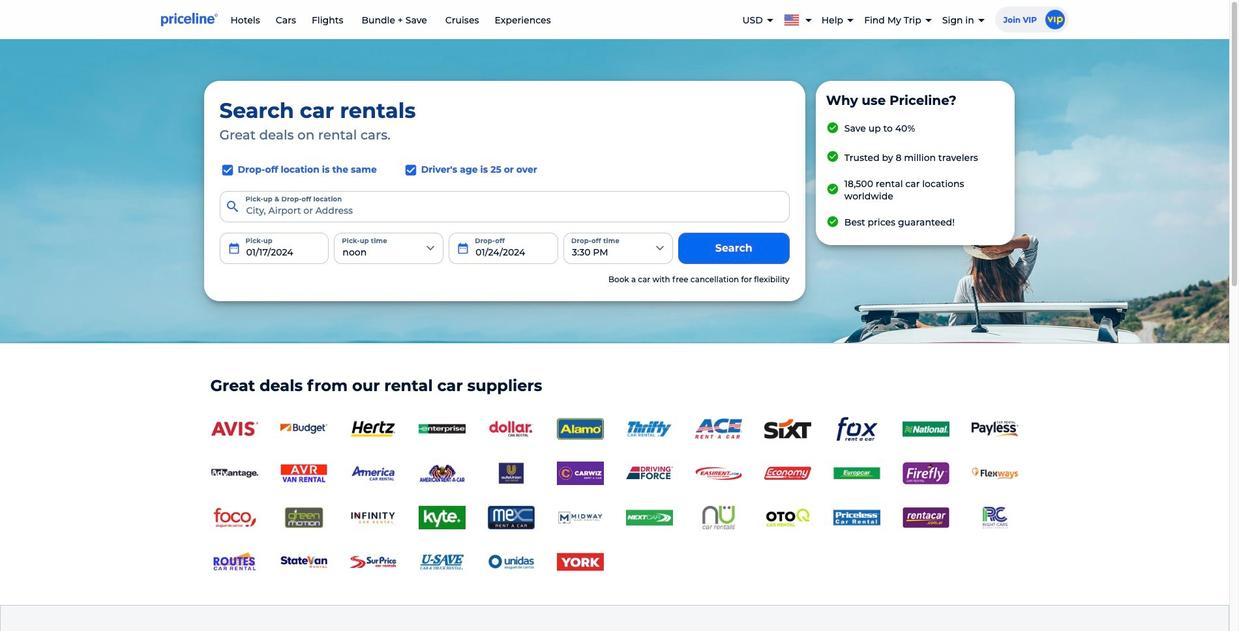 Task type: locate. For each thing, give the bounding box(es) containing it.
autounion image
[[488, 462, 535, 485]]

foco image
[[211, 506, 258, 530]]

green motion image
[[280, 506, 327, 530]]

payless image
[[972, 421, 1019, 438]]

vip badge icon image
[[1045, 10, 1065, 29]]

enterprise image
[[419, 418, 465, 441]]

hertz image
[[349, 418, 396, 441]]

thrifty image
[[626, 418, 673, 441]]

Drop-off field
[[449, 233, 558, 264]]

american image
[[419, 462, 465, 485]]

surprice image
[[349, 551, 396, 574]]

dollar image
[[488, 418, 535, 441]]

sixt image
[[764, 418, 811, 441]]

fox image
[[833, 418, 880, 441]]

routes image
[[211, 551, 258, 574]]

City, Airport or Address text field
[[220, 191, 790, 222]]

driving force image
[[626, 462, 673, 485]]

Pick-up field
[[220, 233, 329, 264]]

advantage image
[[211, 462, 258, 485]]

infinity image
[[349, 506, 396, 530]]

rentacar image
[[903, 506, 950, 530]]

kyte image
[[419, 506, 465, 530]]

unidas image
[[488, 551, 535, 574]]

ace image
[[695, 418, 742, 441]]

york image
[[557, 551, 604, 574]]

state van rental image
[[280, 551, 327, 574]]

budget image
[[280, 418, 327, 441]]

otoq image
[[764, 506, 811, 530]]

national image
[[903, 418, 950, 441]]

nextcar image
[[626, 506, 673, 530]]

airport van rental image
[[280, 462, 327, 485]]



Task type: vqa. For each thing, say whether or not it's contained in the screenshot.
the left Tue
no



Task type: describe. For each thing, give the bounding box(es) containing it.
right cars image
[[972, 506, 1019, 530]]

calendar image
[[227, 242, 240, 255]]

mex image
[[488, 506, 535, 530]]

calendar image
[[457, 242, 470, 255]]

america car rental image
[[349, 462, 396, 485]]

flexways image
[[972, 462, 1019, 485]]

priceless image
[[833, 506, 880, 530]]

avis image
[[211, 418, 258, 441]]

priceline.com home image
[[161, 12, 218, 27]]

nü image
[[695, 506, 742, 530]]

europcar image
[[833, 462, 880, 485]]

alamo image
[[557, 418, 604, 441]]

en us image
[[784, 12, 805, 26]]

midway image
[[557, 506, 604, 530]]

u save image
[[419, 551, 465, 574]]

carwiz image
[[557, 462, 604, 485]]

economy image
[[764, 462, 811, 485]]

easirent image
[[695, 462, 742, 485]]

firefly image
[[903, 462, 950, 485]]



